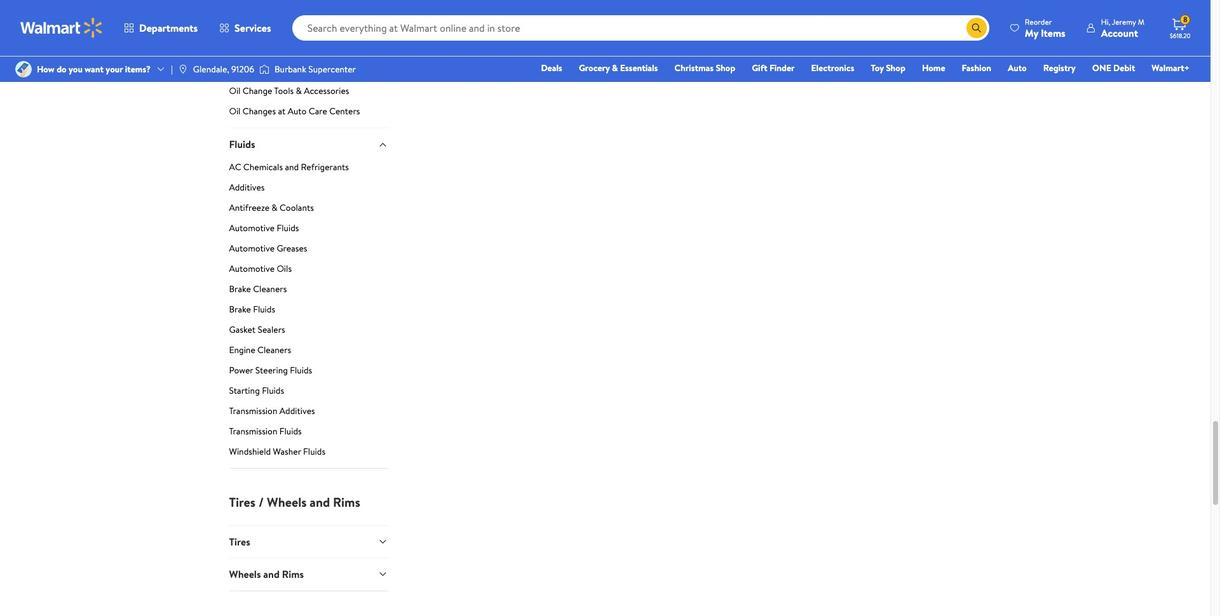 Task type: vqa. For each thing, say whether or not it's contained in the screenshot.
Thanksgiving link
no



Task type: describe. For each thing, give the bounding box(es) containing it.
transmission additives link
[[229, 405, 388, 423]]

automotive oils
[[229, 262, 292, 275]]

change
[[243, 85, 272, 98]]

starting fluids link
[[229, 384, 388, 402]]

wheels and rims
[[229, 568, 304, 582]]

want
[[85, 63, 104, 76]]

engine
[[229, 344, 255, 356]]

one debit link
[[1087, 61, 1141, 75]]

departments
[[139, 21, 198, 35]]

motorcycle
[[229, 24, 273, 37]]

0 vertical spatial wheels
[[267, 494, 307, 511]]

oil change tools & accessories
[[229, 85, 349, 98]]

one
[[1092, 62, 1111, 74]]

automotive fluids
[[229, 222, 299, 234]]

washer
[[273, 445, 301, 458]]

/ for utv
[[248, 64, 251, 77]]

walmart+ link
[[1146, 61, 1195, 75]]

utv / atv oils & fluids
[[229, 64, 319, 77]]

refrigerants
[[301, 161, 349, 173]]

power steering fluids link
[[229, 364, 388, 382]]

oil left changes
[[229, 105, 241, 118]]

oil changes at auto care centers
[[229, 105, 360, 118]]

utv
[[229, 64, 246, 77]]

christmas shop
[[675, 62, 735, 74]]

one debit
[[1092, 62, 1135, 74]]

fluids up transmission additives
[[262, 384, 284, 397]]

gift finder
[[752, 62, 795, 74]]

transmission for transmission fluids
[[229, 425, 277, 438]]

you
[[69, 63, 83, 76]]

christmas shop link
[[669, 61, 741, 75]]

changes
[[243, 105, 276, 118]]

antifreeze & coolants
[[229, 201, 314, 214]]

fluids button
[[229, 128, 388, 161]]

departments button
[[113, 13, 209, 43]]

burbank supercenter
[[275, 63, 356, 76]]

auto link
[[1002, 61, 1033, 75]]

ac chemicals and refrigerants
[[229, 161, 349, 173]]

fashion
[[962, 62, 991, 74]]

motorcycle oil link
[[229, 24, 388, 42]]

hi, jeremy m account
[[1101, 16, 1145, 40]]

motor
[[268, 44, 292, 57]]

synthetic motor oil link
[[229, 44, 388, 62]]

steering
[[255, 364, 288, 377]]

greases
[[277, 242, 307, 255]]

transmission for transmission additives
[[229, 405, 277, 417]]

deals
[[541, 62, 562, 74]]

& left coolants
[[272, 201, 278, 214]]

services
[[235, 21, 271, 35]]

tires / wheels and rims
[[229, 494, 360, 511]]

walmart image
[[20, 18, 103, 38]]

automotive greases link
[[229, 242, 388, 260]]

brake cleaners link
[[229, 283, 388, 301]]

starting
[[229, 384, 260, 397]]

brake fluids link
[[229, 303, 388, 321]]

automotive oils link
[[229, 262, 388, 280]]

ac chemicals and refrigerants link
[[229, 161, 388, 178]]

Walmart Site-Wide search field
[[292, 15, 989, 41]]

fluids inside "link"
[[253, 303, 275, 316]]

transmission fluids
[[229, 425, 302, 438]]

items?
[[125, 63, 151, 76]]

cleaners for engine cleaners
[[257, 344, 291, 356]]

1 horizontal spatial auto
[[1008, 62, 1027, 74]]

 image for glendale, 91206
[[178, 64, 188, 74]]

oil up motor
[[275, 24, 287, 37]]

engine cleaners
[[229, 344, 291, 356]]

tools
[[274, 85, 294, 98]]

automotive for automotive oils
[[229, 262, 275, 275]]

gasket sealers
[[229, 323, 285, 336]]

$618.20
[[1170, 31, 1191, 40]]

account
[[1101, 26, 1138, 40]]

registry link
[[1038, 61, 1082, 75]]

0 vertical spatial and
[[285, 161, 299, 173]]

at
[[278, 105, 286, 118]]

automotive greases
[[229, 242, 307, 255]]

home link
[[916, 61, 951, 75]]

brake fluids
[[229, 303, 275, 316]]

wheels inside dropdown button
[[229, 568, 261, 582]]

additives inside additives link
[[229, 181, 265, 194]]

1 vertical spatial oils
[[277, 262, 292, 275]]

toy
[[871, 62, 884, 74]]

brake for brake fluids
[[229, 303, 251, 316]]

 image for burbank supercenter
[[259, 63, 269, 76]]

christmas
[[675, 62, 714, 74]]

antifreeze
[[229, 201, 269, 214]]

fluids up greases
[[277, 222, 299, 234]]

burbank
[[275, 63, 306, 76]]

jeremy
[[1112, 16, 1136, 27]]

& up oil change tools & accessories
[[289, 64, 295, 77]]

grocery & essentials link
[[573, 61, 664, 75]]

starting fluids
[[229, 384, 284, 397]]

1 horizontal spatial rims
[[333, 494, 360, 511]]



Task type: locate. For each thing, give the bounding box(es) containing it.
gift
[[752, 62, 767, 74]]

centers
[[329, 105, 360, 118]]

0 vertical spatial transmission
[[229, 405, 277, 417]]

1 horizontal spatial /
[[259, 494, 264, 511]]

1 transmission from the top
[[229, 405, 277, 417]]

synthetic
[[229, 44, 266, 57]]

rims up tires dropdown button
[[333, 494, 360, 511]]

and up additives link
[[285, 161, 299, 173]]

0 vertical spatial additives
[[229, 181, 265, 194]]

deals link
[[535, 61, 568, 75]]

0 horizontal spatial additives
[[229, 181, 265, 194]]

1 vertical spatial wheels
[[229, 568, 261, 582]]

auto down my
[[1008, 62, 1027, 74]]

utv / atv oils & fluids link
[[229, 64, 388, 82]]

tires for tires
[[229, 535, 250, 549]]

1 vertical spatial rims
[[282, 568, 304, 582]]

1 vertical spatial additives
[[279, 405, 315, 417]]

0 horizontal spatial  image
[[178, 64, 188, 74]]

additives link
[[229, 181, 388, 199]]

items
[[1041, 26, 1066, 40]]

0 vertical spatial automotive
[[229, 222, 275, 234]]

1 horizontal spatial shop
[[886, 62, 906, 74]]

additives
[[229, 181, 265, 194], [279, 405, 315, 417]]

oils
[[272, 64, 287, 77], [277, 262, 292, 275]]

reorder
[[1025, 16, 1052, 27]]

0 horizontal spatial shop
[[716, 62, 735, 74]]

91206
[[231, 63, 254, 76]]

2 transmission from the top
[[229, 425, 277, 438]]

rims
[[333, 494, 360, 511], [282, 568, 304, 582]]

3 automotive from the top
[[229, 262, 275, 275]]

1 horizontal spatial  image
[[259, 63, 269, 76]]

finder
[[770, 62, 795, 74]]

2 brake from the top
[[229, 303, 251, 316]]

brake for brake cleaners
[[229, 283, 251, 295]]

1 horizontal spatial wheels
[[267, 494, 307, 511]]

fluids down synthetic motor oil link
[[297, 64, 319, 77]]

engine cleaners link
[[229, 344, 388, 362]]

grocery & essentials
[[579, 62, 658, 74]]

fluids inside dropdown button
[[229, 138, 255, 152]]

how do you want your items?
[[37, 63, 151, 76]]

registry
[[1043, 62, 1076, 74]]

fluids down engine cleaners link
[[290, 364, 312, 377]]

and
[[285, 161, 299, 173], [310, 494, 330, 511], [263, 568, 280, 582]]

1 vertical spatial cleaners
[[257, 344, 291, 356]]

automotive down antifreeze
[[229, 222, 275, 234]]

1 horizontal spatial additives
[[279, 405, 315, 417]]

automotive fluids link
[[229, 222, 388, 240]]

cleaners for brake cleaners
[[253, 283, 287, 295]]

gasket sealers link
[[229, 323, 388, 341]]

hi,
[[1101, 16, 1110, 27]]

auto right at
[[288, 105, 307, 118]]

toy shop
[[871, 62, 906, 74]]

motorcycle oil
[[229, 24, 287, 37]]

transmission
[[229, 405, 277, 417], [229, 425, 277, 438]]

1 vertical spatial brake
[[229, 303, 251, 316]]

search icon image
[[972, 23, 982, 33]]

brake cleaners
[[229, 283, 287, 295]]

windshield washer fluids
[[229, 445, 325, 458]]

windshield washer fluids link
[[229, 445, 388, 468]]

2 automotive from the top
[[229, 242, 275, 255]]

shop right christmas
[[716, 62, 735, 74]]

& right tools
[[296, 85, 302, 98]]

8 $618.20
[[1170, 14, 1191, 40]]

windshield
[[229, 445, 271, 458]]

m
[[1138, 16, 1145, 27]]

chemicals
[[243, 161, 283, 173]]

oil down utv
[[229, 85, 241, 98]]

 image
[[15, 61, 32, 78]]

transmission up "windshield"
[[229, 425, 277, 438]]

0 vertical spatial tires
[[229, 494, 256, 511]]

8
[[1183, 14, 1188, 25]]

shop
[[716, 62, 735, 74], [886, 62, 906, 74]]

tires for tires / wheels and rims
[[229, 494, 256, 511]]

fluids down transmission fluids link
[[303, 445, 325, 458]]

2 vertical spatial and
[[263, 568, 280, 582]]

2 tires from the top
[[229, 535, 250, 549]]

automotive inside 'link'
[[229, 242, 275, 255]]

tires up 'wheels and rims'
[[229, 535, 250, 549]]

accessories
[[304, 85, 349, 98]]

glendale, 91206
[[193, 63, 254, 76]]

essentials
[[620, 62, 658, 74]]

/ left atv
[[248, 64, 251, 77]]

transmission inside 'link'
[[229, 405, 277, 417]]

ac
[[229, 161, 241, 173]]

oils right atv
[[272, 64, 287, 77]]

0 vertical spatial auto
[[1008, 62, 1027, 74]]

0 vertical spatial rims
[[333, 494, 360, 511]]

shop right the toy on the right top of page
[[886, 62, 906, 74]]

1 shop from the left
[[716, 62, 735, 74]]

rims down tires dropdown button
[[282, 568, 304, 582]]

|
[[171, 63, 173, 76]]

fluids down brake cleaners
[[253, 303, 275, 316]]

supercenter
[[308, 63, 356, 76]]

automotive for automotive greases
[[229, 242, 275, 255]]

automotive for automotive fluids
[[229, 222, 275, 234]]

1 brake from the top
[[229, 283, 251, 295]]

1 vertical spatial transmission
[[229, 425, 277, 438]]

1 horizontal spatial and
[[285, 161, 299, 173]]

1 vertical spatial /
[[259, 494, 264, 511]]

tires
[[229, 494, 256, 511], [229, 535, 250, 549]]

 image
[[259, 63, 269, 76], [178, 64, 188, 74]]

& right grocery
[[612, 62, 618, 74]]

0 vertical spatial oils
[[272, 64, 287, 77]]

cleaners down 'automotive oils'
[[253, 283, 287, 295]]

automotive
[[229, 222, 275, 234], [229, 242, 275, 255], [229, 262, 275, 275]]

2 shop from the left
[[886, 62, 906, 74]]

coolants
[[280, 201, 314, 214]]

and up tires dropdown button
[[310, 494, 330, 511]]

oil changes at auto care centers link
[[229, 105, 388, 128]]

1 vertical spatial automotive
[[229, 242, 275, 255]]

/ down "windshield"
[[259, 494, 264, 511]]

0 vertical spatial cleaners
[[253, 283, 287, 295]]

1 vertical spatial and
[[310, 494, 330, 511]]

tires down "windshield"
[[229, 494, 256, 511]]

brake up gasket
[[229, 303, 251, 316]]

1 vertical spatial tires
[[229, 535, 250, 549]]

power steering fluids
[[229, 364, 312, 377]]

1 automotive from the top
[[229, 222, 275, 234]]

and inside dropdown button
[[263, 568, 280, 582]]

shop for christmas shop
[[716, 62, 735, 74]]

care
[[309, 105, 327, 118]]

automotive up brake cleaners
[[229, 262, 275, 275]]

oil right motor
[[294, 44, 305, 57]]

sealers
[[258, 323, 285, 336]]

/ for tires
[[259, 494, 264, 511]]

tires button
[[229, 525, 388, 558]]

tires inside dropdown button
[[229, 535, 250, 549]]

electronics link
[[806, 61, 860, 75]]

grocery
[[579, 62, 610, 74]]

oils down greases
[[277, 262, 292, 275]]

0 horizontal spatial rims
[[282, 568, 304, 582]]

glendale,
[[193, 63, 229, 76]]

transmission fluids link
[[229, 425, 388, 443]]

additives up antifreeze
[[229, 181, 265, 194]]

0 vertical spatial brake
[[229, 283, 251, 295]]

oil
[[275, 24, 287, 37], [294, 44, 305, 57], [229, 85, 241, 98], [229, 105, 241, 118]]

0 horizontal spatial wheels
[[229, 568, 261, 582]]

gasket
[[229, 323, 256, 336]]

0 vertical spatial /
[[248, 64, 251, 77]]

your
[[106, 63, 123, 76]]

fluids up ac
[[229, 138, 255, 152]]

0 horizontal spatial and
[[263, 568, 280, 582]]

additives inside transmission additives 'link'
[[279, 405, 315, 417]]

brake inside "link"
[[229, 303, 251, 316]]

wheels
[[267, 494, 307, 511], [229, 568, 261, 582]]

shop for toy shop
[[886, 62, 906, 74]]

transmission down the starting fluids
[[229, 405, 277, 417]]

1 vertical spatial auto
[[288, 105, 307, 118]]

synthetic motor oil
[[229, 44, 305, 57]]

0 horizontal spatial /
[[248, 64, 251, 77]]

2 vertical spatial automotive
[[229, 262, 275, 275]]

gift finder link
[[746, 61, 800, 75]]

automotive up 'automotive oils'
[[229, 242, 275, 255]]

/
[[248, 64, 251, 77], [259, 494, 264, 511]]

antifreeze & coolants link
[[229, 201, 388, 219]]

walmart+
[[1152, 62, 1190, 74]]

cleaners up steering
[[257, 344, 291, 356]]

fluids up washer
[[279, 425, 302, 438]]

rims inside dropdown button
[[282, 568, 304, 582]]

0 horizontal spatial auto
[[288, 105, 307, 118]]

 image down synthetic motor oil at top
[[259, 63, 269, 76]]

 image right the |
[[178, 64, 188, 74]]

Search search field
[[292, 15, 989, 41]]

2 horizontal spatial and
[[310, 494, 330, 511]]

reorder my items
[[1025, 16, 1066, 40]]

and down tires dropdown button
[[263, 568, 280, 582]]

brake up brake fluids
[[229, 283, 251, 295]]

1 tires from the top
[[229, 494, 256, 511]]

/ inside "utv / atv oils & fluids" link
[[248, 64, 251, 77]]

wheels and rims button
[[229, 558, 388, 591]]

services button
[[209, 13, 282, 43]]

additives down starting fluids link
[[279, 405, 315, 417]]

fashion link
[[956, 61, 997, 75]]



